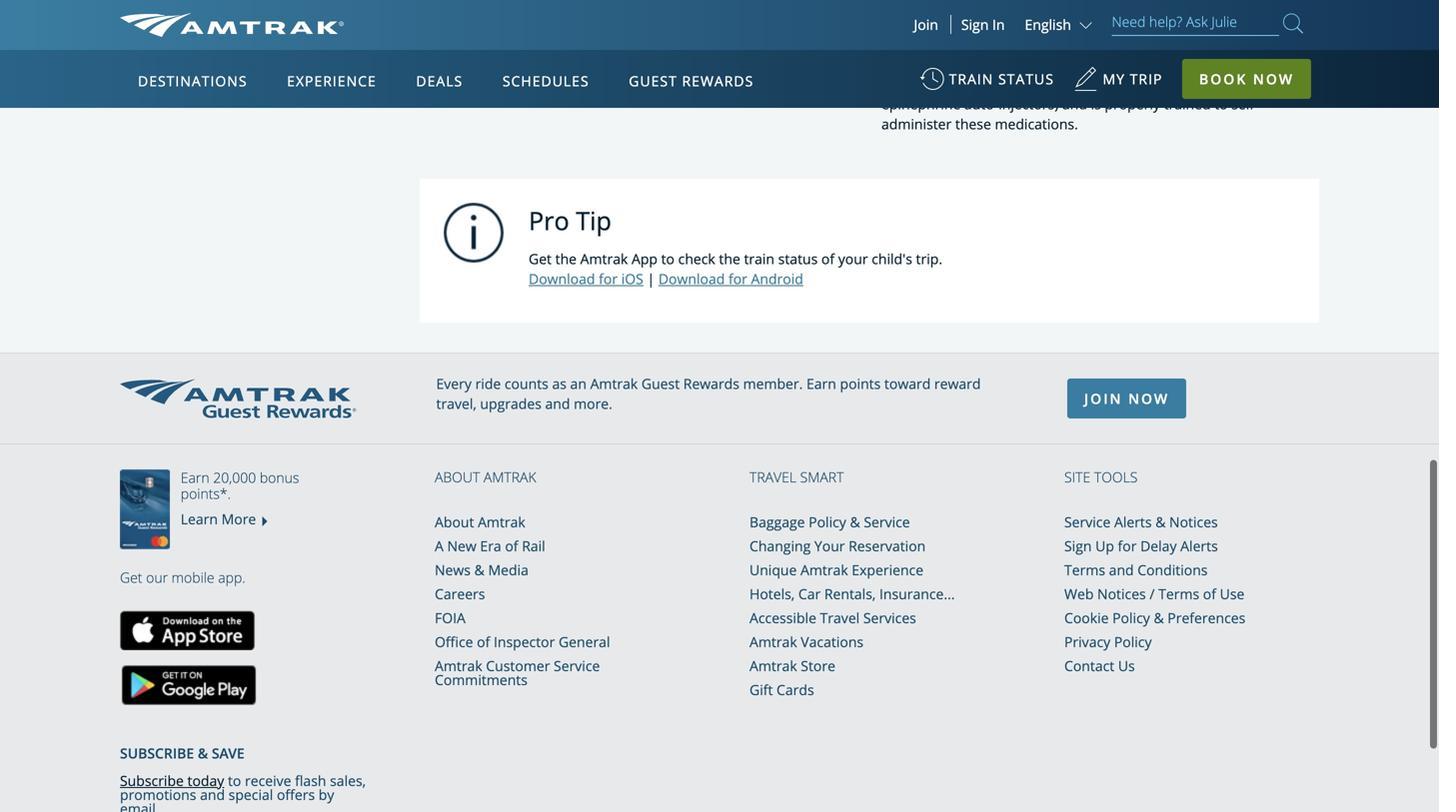 Task type: describe. For each thing, give the bounding box(es) containing it.
may
[[754, 53, 782, 72]]

guest inside popup button
[[629, 71, 678, 90]]

unique
[[750, 561, 797, 580]]

subscribe & save
[[120, 745, 245, 764]]

amtrak down accessible
[[750, 633, 797, 652]]

of right office on the left bottom of the page
[[477, 633, 490, 652]]

inspector
[[494, 633, 555, 652]]

guest rewards
[[629, 71, 754, 90]]

0 horizontal spatial terms
[[1065, 561, 1106, 580]]

contact
[[1065, 657, 1115, 676]]

sign in button
[[962, 15, 1005, 34]]

office
[[435, 633, 473, 652]]

tools
[[1095, 468, 1138, 487]]

careers link
[[435, 585, 485, 604]]

0 vertical spatial alerts
[[1115, 513, 1152, 532]]

reward
[[935, 375, 981, 394]]

join for join
[[914, 15, 939, 34]]

vacations
[[801, 633, 864, 652]]

1 vertical spatial the
[[529, 53, 551, 72]]

child's
[[593, 13, 634, 32]]

receive
[[245, 772, 291, 791]]

guest rewards button
[[621, 53, 762, 109]]

Please enter your search item search field
[[1112, 10, 1280, 36]]

for left the android
[[729, 270, 748, 289]]

book now
[[1200, 69, 1295, 88]]

subscribe
[[120, 745, 194, 764]]

0 horizontal spatial notices
[[1098, 585, 1146, 604]]

experience button
[[279, 53, 385, 109]]

1 horizontal spatial alerts
[[1181, 537, 1218, 556]]

contact us link
[[1065, 657, 1135, 676]]

car
[[799, 585, 821, 604]]

trip
[[1130, 69, 1163, 88]]

customer
[[486, 657, 550, 676]]

policy inside baggage policy & service changing your reservation unique amtrak experience hotels, car rentals, insurance... accessible travel services amtrak vacations amtrak store gift cards
[[809, 513, 847, 532]]

restrictions
[[677, 53, 750, 72]]

for inside 'service alerts & notices sign up for delay alerts terms and conditions web notices / terms of use cookie policy & preferences privacy policy contact us'
[[1118, 537, 1137, 556]]

2 download from the left
[[659, 270, 725, 289]]

preferences
[[1168, 609, 1246, 628]]

service inside about amtrak a new era of rail news & media careers foia office of inspector general amtrak customer service commitments
[[554, 657, 600, 676]]

1 horizontal spatial terms
[[1159, 585, 1200, 604]]

& up delay
[[1156, 513, 1166, 532]]

by
[[319, 786, 334, 805]]

a new era of rail link
[[435, 537, 546, 556]]

a
[[742, 33, 750, 52]]

|
[[647, 270, 655, 289]]

regions map image
[[194, 167, 674, 447]]

for inside it is extremely important to make sure that every segment of the unaccompanied child's trip can be accommodated before completing travel plans, purchasing a ticket and arriving at the station. additional restrictions may apply. call 1-800-usa-rail (1-800-872-7245) for more information.
[[678, 73, 697, 92]]

sure
[[681, 0, 710, 12]]

hotels,
[[750, 585, 795, 604]]

gift cards link
[[750, 681, 814, 700]]

important
[[555, 0, 621, 12]]

pro tip
[[529, 204, 612, 238]]

member.
[[743, 375, 803, 394]]

sign inside 'service alerts & notices sign up for delay alerts terms and conditions web notices / terms of use cookie policy & preferences privacy policy contact us'
[[1065, 537, 1092, 556]]

& inside baggage policy & service changing your reservation unique amtrak experience hotels, car rentals, insurance... accessible travel services amtrak vacations amtrak store gift cards
[[850, 513, 860, 532]]

get
[[120, 568, 142, 587]]

book now button
[[1183, 59, 1312, 99]]

accessible travel services link
[[750, 609, 917, 628]]

join now link
[[1068, 379, 1187, 419]]

and inside it is extremely important to make sure that every segment of the unaccompanied child's trip can be accommodated before completing travel plans, purchasing a ticket and arriving at the station. additional restrictions may apply. call 1-800-usa-rail (1-800-872-7245) for more information.
[[792, 33, 817, 52]]

use
[[1220, 585, 1245, 604]]

service inside 'service alerts & notices sign up for delay alerts terms and conditions web notices / terms of use cookie policy & preferences privacy policy contact us'
[[1065, 513, 1111, 532]]

download for ios | download for android
[[529, 270, 804, 289]]

amtrak up gift cards link
[[750, 657, 797, 676]]

purchasing
[[666, 33, 738, 52]]

deals
[[416, 71, 463, 90]]

amtrak customer service commitments link
[[435, 657, 600, 690]]

completing
[[507, 33, 580, 52]]

amtrak vacations link
[[750, 633, 864, 652]]

1 horizontal spatial notices
[[1170, 513, 1218, 532]]

& inside about amtrak a new era of rail news & media careers foia office of inspector general amtrak customer service commitments
[[474, 561, 485, 580]]

and inside every ride counts as an amtrak guest rewards member. earn points toward reward travel, upgrades and more.
[[545, 395, 570, 414]]

up
[[1096, 537, 1115, 556]]

subscribe today link
[[120, 772, 224, 791]]

commitments
[[435, 671, 528, 690]]

1 vertical spatial policy
[[1113, 609, 1150, 628]]

that
[[713, 0, 740, 12]]

footer containing subscribe & save
[[120, 706, 375, 813]]

station.
[[554, 53, 603, 72]]

era
[[480, 537, 502, 556]]

now
[[1129, 390, 1170, 409]]

2 800- from the left
[[581, 73, 610, 92]]

destinations
[[138, 71, 247, 90]]

upgrades
[[480, 395, 542, 414]]

more
[[700, 73, 735, 92]]

baggage policy & service link
[[750, 513, 910, 532]]

learn
[[181, 510, 218, 529]]

my
[[1103, 69, 1126, 88]]

baggage
[[750, 513, 805, 532]]

0 horizontal spatial travel
[[750, 468, 797, 487]]

service inside baggage policy & service changing your reservation unique amtrak experience hotels, car rentals, insurance... accessible travel services amtrak vacations amtrak store gift cards
[[864, 513, 910, 532]]

cookie policy & preferences link
[[1065, 609, 1246, 628]]

save
[[212, 745, 245, 764]]

about amtrak a new era of rail news & media careers foia office of inspector general amtrak customer service commitments
[[435, 513, 610, 690]]

amtrak up about amtrak "link"
[[484, 468, 536, 487]]

2 vertical spatial policy
[[1115, 633, 1152, 652]]

book
[[1200, 69, 1248, 88]]

to receive flash sales, promotions and special offers by email.
[[120, 772, 366, 813]]

pro
[[529, 204, 570, 238]]

bonus
[[260, 469, 299, 487]]

in
[[993, 15, 1005, 34]]

smart
[[800, 468, 844, 487]]

sales,
[[330, 772, 366, 791]]

872-
[[610, 73, 638, 92]]

now
[[1254, 69, 1295, 88]]



Task type: locate. For each thing, give the bounding box(es) containing it.
earn 20,000 bonus points*. learn more
[[181, 469, 299, 529]]

0 horizontal spatial sign
[[962, 15, 989, 34]]

/
[[1150, 585, 1155, 604]]

1 horizontal spatial the
[[529, 53, 551, 72]]

to
[[624, 0, 638, 12], [228, 772, 241, 791]]

& left save
[[198, 745, 208, 764]]

get our mobile app.
[[120, 568, 246, 587]]

usa-
[[501, 73, 532, 92]]

the down completing
[[529, 53, 551, 72]]

mobile
[[172, 568, 215, 587]]

0 vertical spatial sign
[[962, 15, 989, 34]]

plans,
[[624, 33, 662, 52]]

1-
[[460, 73, 472, 92]]

travel up baggage
[[750, 468, 797, 487]]

footer
[[0, 353, 1440, 813], [120, 706, 375, 813]]

join button
[[902, 15, 952, 34]]

service up up on the bottom right of the page
[[1065, 513, 1111, 532]]

1 about from the top
[[435, 468, 480, 487]]

privacy
[[1065, 633, 1111, 652]]

rewards down purchasing
[[682, 71, 754, 90]]

earn inside every ride counts as an amtrak guest rewards member. earn points toward reward travel, upgrades and more.
[[807, 375, 837, 394]]

web notices / terms of use link
[[1065, 585, 1245, 604]]

about inside about amtrak a new era of rail news & media careers foia office of inspector general amtrak customer service commitments
[[435, 513, 474, 532]]

0 horizontal spatial 800-
[[472, 73, 501, 92]]

0 horizontal spatial earn
[[181, 469, 210, 487]]

1 horizontal spatial experience
[[852, 561, 924, 580]]

800- down the arriving
[[472, 73, 501, 92]]

1 horizontal spatial join
[[1085, 390, 1123, 409]]

rewards inside popup button
[[682, 71, 754, 90]]

&
[[850, 513, 860, 532], [1156, 513, 1166, 532], [474, 561, 485, 580], [1154, 609, 1164, 628], [198, 745, 208, 764]]

every
[[743, 0, 779, 12]]

your
[[815, 537, 845, 556]]

& down a new era of rail link
[[474, 561, 485, 580]]

and
[[792, 33, 817, 52], [545, 395, 570, 414], [1109, 561, 1134, 580], [200, 786, 225, 805]]

2 about from the top
[[435, 513, 474, 532]]

0 horizontal spatial alerts
[[1115, 513, 1152, 532]]

guest
[[629, 71, 678, 90], [642, 375, 680, 394]]

alerts up conditions
[[1181, 537, 1218, 556]]

and left special
[[200, 786, 225, 805]]

and down up on the bottom right of the page
[[1109, 561, 1134, 580]]

sign up for delay alerts link
[[1065, 537, 1218, 556]]

destinations button
[[130, 53, 255, 109]]

0 vertical spatial guest
[[629, 71, 678, 90]]

banner
[[0, 0, 1440, 462]]

arriving
[[460, 53, 509, 72]]

promotions
[[120, 786, 196, 805]]

information.
[[739, 73, 820, 92]]

delay
[[1141, 537, 1177, 556]]

for
[[678, 73, 697, 92], [599, 270, 618, 289], [729, 270, 748, 289], [1118, 537, 1137, 556]]

train status link
[[920, 60, 1055, 109]]

0 vertical spatial join
[[914, 15, 939, 34]]

service down general
[[554, 657, 600, 676]]

sign
[[962, 15, 989, 34], [1065, 537, 1092, 556]]

download down pro tip
[[529, 270, 595, 289]]

amtrak guest rewards image
[[120, 380, 356, 419]]

status
[[999, 69, 1055, 88]]

deals button
[[408, 53, 471, 109]]

amtrak down your
[[801, 561, 848, 580]]

0 vertical spatial experience
[[287, 71, 377, 90]]

my trip button
[[1074, 60, 1163, 109]]

amtrak guest rewards preferred mastercard image
[[120, 470, 180, 550]]

of right segment
[[843, 0, 856, 12]]

offers
[[277, 786, 315, 805]]

more
[[222, 510, 256, 529]]

terms down conditions
[[1159, 585, 1200, 604]]

to down save
[[228, 772, 241, 791]]

unique amtrak experience link
[[750, 561, 924, 580]]

amtrak image
[[120, 13, 344, 37]]

policy down the '/' in the right bottom of the page
[[1113, 609, 1150, 628]]

1 horizontal spatial service
[[864, 513, 910, 532]]

terms up web
[[1065, 561, 1106, 580]]

banner containing join
[[0, 0, 1440, 462]]

rewards inside every ride counts as an amtrak guest rewards member. earn points toward reward travel, upgrades and more.
[[684, 375, 740, 394]]

application
[[194, 167, 674, 447]]

application inside banner
[[194, 167, 674, 447]]

1 horizontal spatial sign
[[1065, 537, 1092, 556]]

sign left up on the bottom right of the page
[[1065, 537, 1092, 556]]

join inside banner
[[914, 15, 939, 34]]

join for join now
[[1085, 390, 1123, 409]]

guest inside every ride counts as an amtrak guest rewards member. earn points toward reward travel, upgrades and more.
[[642, 375, 680, 394]]

us
[[1119, 657, 1135, 676]]

policy up us
[[1115, 633, 1152, 652]]

earn left points
[[807, 375, 837, 394]]

as
[[552, 375, 567, 394]]

subscribe today
[[120, 772, 224, 791]]

about for about amtrak
[[435, 468, 480, 487]]

every ride counts as an amtrak guest rewards member. earn points toward reward travel, upgrades and more.
[[436, 375, 981, 414]]

amtrak down office on the left bottom of the page
[[435, 657, 483, 676]]

about up about amtrak "link"
[[435, 468, 480, 487]]

flash
[[295, 772, 326, 791]]

0 vertical spatial to
[[624, 0, 638, 12]]

1 horizontal spatial earn
[[807, 375, 837, 394]]

0 horizontal spatial download
[[529, 270, 595, 289]]

sign in
[[962, 15, 1005, 34]]

ride
[[475, 375, 501, 394]]

0 horizontal spatial to
[[228, 772, 241, 791]]

sign left "in" on the top right of the page
[[962, 15, 989, 34]]

rewards left member.
[[684, 375, 740, 394]]

android
[[751, 270, 804, 289]]

0 vertical spatial about
[[435, 468, 480, 487]]

earn left '20,000'
[[181, 469, 210, 487]]

1 horizontal spatial 800-
[[581, 73, 610, 92]]

to inside it is extremely important to make sure that every segment of the unaccompanied child's trip can be accommodated before completing travel plans, purchasing a ticket and arriving at the station. additional restrictions may apply. call 1-800-usa-rail (1-800-872-7245) for more information.
[[624, 0, 638, 12]]

travel,
[[436, 395, 477, 414]]

be
[[691, 13, 707, 32]]

1 vertical spatial sign
[[1065, 537, 1092, 556]]

to up child's
[[624, 0, 638, 12]]

join left now at the right of page
[[1085, 390, 1123, 409]]

can
[[664, 13, 687, 32]]

amtrak inside every ride counts as an amtrak guest rewards member. earn points toward reward travel, upgrades and more.
[[590, 375, 638, 394]]

trip
[[638, 13, 660, 32]]

for left more
[[678, 73, 697, 92]]

news
[[435, 561, 471, 580]]

english
[[1025, 15, 1072, 34]]

baggage policy & service changing your reservation unique amtrak experience hotels, car rentals, insurance... accessible travel services amtrak vacations amtrak store gift cards
[[750, 513, 955, 700]]

it
[[460, 0, 469, 12]]

1 vertical spatial alerts
[[1181, 537, 1218, 556]]

1 vertical spatial earn
[[181, 469, 210, 487]]

travel
[[583, 33, 620, 52]]

at
[[513, 53, 526, 72]]

notices down the terms and conditions link
[[1098, 585, 1146, 604]]

800- down the station.
[[581, 73, 610, 92]]

0 horizontal spatial join
[[914, 15, 939, 34]]

secondary navigation
[[120, 0, 420, 323]]

special
[[229, 786, 273, 805]]

to inside to receive flash sales, promotions and special offers by email.
[[228, 772, 241, 791]]

download right |
[[659, 270, 725, 289]]

2 horizontal spatial service
[[1065, 513, 1111, 532]]

before
[[460, 33, 503, 52]]

of inside it is extremely important to make sure that every segment of the unaccompanied child's trip can be accommodated before completing travel plans, purchasing a ticket and arriving at the station. additional restrictions may apply. call 1-800-usa-rail (1-800-872-7245) for more information.
[[843, 0, 856, 12]]

and inside 'service alerts & notices sign up for delay alerts terms and conditions web notices / terms of use cookie policy & preferences privacy policy contact us'
[[1109, 561, 1134, 580]]

experience inside baggage policy & service changing your reservation unique amtrak experience hotels, car rentals, insurance... accessible travel services amtrak vacations amtrak store gift cards
[[852, 561, 924, 580]]

1 vertical spatial experience
[[852, 561, 924, 580]]

foia
[[435, 609, 466, 628]]

1 download from the left
[[529, 270, 595, 289]]

1 vertical spatial guest
[[642, 375, 680, 394]]

0 vertical spatial earn
[[807, 375, 837, 394]]

call
[[828, 53, 852, 72]]

0 vertical spatial the
[[460, 13, 481, 32]]

download for ios link
[[529, 270, 644, 289]]

train status
[[949, 69, 1055, 88]]

1 800- from the left
[[472, 73, 501, 92]]

rewards
[[682, 71, 754, 90], [684, 375, 740, 394]]

1 horizontal spatial travel
[[820, 609, 860, 628]]

0 vertical spatial policy
[[809, 513, 847, 532]]

footer containing every ride counts as an amtrak guest rewards member. earn points toward reward travel, upgrades and more.
[[0, 353, 1440, 813]]

join inside footer
[[1085, 390, 1123, 409]]

0 vertical spatial terms
[[1065, 561, 1106, 580]]

and down as
[[545, 395, 570, 414]]

the down it
[[460, 13, 481, 32]]

0 vertical spatial travel
[[750, 468, 797, 487]]

service up reservation
[[864, 513, 910, 532]]

experience inside experience popup button
[[287, 71, 377, 90]]

of inside 'service alerts & notices sign up for delay alerts terms and conditions web notices / terms of use cookie policy & preferences privacy policy contact us'
[[1203, 585, 1217, 604]]

of right era on the bottom of page
[[505, 537, 518, 556]]

join left sign in button
[[914, 15, 939, 34]]

1 vertical spatial travel
[[820, 609, 860, 628]]

terms
[[1065, 561, 1106, 580], [1159, 585, 1200, 604]]

amtrak store link
[[750, 657, 836, 676]]

policy up your
[[809, 513, 847, 532]]

0 horizontal spatial the
[[460, 13, 481, 32]]

new
[[447, 537, 477, 556]]

and up apply.
[[792, 33, 817, 52]]

1 horizontal spatial to
[[624, 0, 638, 12]]

store
[[801, 657, 836, 676]]

today
[[187, 772, 224, 791]]

search icon image
[[1284, 9, 1304, 37]]

travel smart
[[750, 468, 844, 487]]

a
[[435, 537, 444, 556]]

1 vertical spatial rewards
[[684, 375, 740, 394]]

train
[[949, 69, 994, 88]]

1 vertical spatial about
[[435, 513, 474, 532]]

alerts up sign up for delay alerts link
[[1115, 513, 1152, 532]]

services
[[864, 609, 917, 628]]

for right up on the bottom right of the page
[[1118, 537, 1137, 556]]

points*.
[[181, 485, 231, 504]]

about amtrak link
[[435, 513, 526, 532]]

20,000
[[213, 469, 256, 487]]

every
[[436, 375, 472, 394]]

0 horizontal spatial service
[[554, 657, 600, 676]]

1 vertical spatial notices
[[1098, 585, 1146, 604]]

for left ios
[[599, 270, 618, 289]]

0 vertical spatial notices
[[1170, 513, 1218, 532]]

schedules link
[[495, 50, 597, 108]]

0 horizontal spatial experience
[[287, 71, 377, 90]]

gift
[[750, 681, 773, 700]]

amtrak up era on the bottom of page
[[478, 513, 526, 532]]

ios
[[622, 270, 644, 289]]

segment
[[782, 0, 839, 12]]

hotels, car rentals, insurance... link
[[750, 585, 955, 604]]

1 vertical spatial join
[[1085, 390, 1123, 409]]

0 vertical spatial rewards
[[682, 71, 754, 90]]

earn inside earn 20,000 bonus points*. learn more
[[181, 469, 210, 487]]

an
[[570, 375, 587, 394]]

conditions
[[1138, 561, 1208, 580]]

tip
[[576, 204, 612, 238]]

about up new
[[435, 513, 474, 532]]

of left use
[[1203, 585, 1217, 604]]

1 vertical spatial to
[[228, 772, 241, 791]]

office of inspector general link
[[435, 633, 610, 652]]

join now
[[1085, 390, 1170, 409]]

1 horizontal spatial download
[[659, 270, 725, 289]]

travel inside baggage policy & service changing your reservation unique amtrak experience hotels, car rentals, insurance... accessible travel services amtrak vacations amtrak store gift cards
[[820, 609, 860, 628]]

& down web notices / terms of use "link"
[[1154, 609, 1164, 628]]

1 vertical spatial terms
[[1159, 585, 1200, 604]]

schedules
[[503, 71, 589, 90]]

and inside to receive flash sales, promotions and special offers by email.
[[200, 786, 225, 805]]

general
[[559, 633, 610, 652]]

download
[[529, 270, 595, 289], [659, 270, 725, 289]]

my trip
[[1103, 69, 1163, 88]]

travel up vacations
[[820, 609, 860, 628]]

about for about amtrak a new era of rail news & media careers foia office of inspector general amtrak customer service commitments
[[435, 513, 474, 532]]

& up changing your reservation link
[[850, 513, 860, 532]]

notices up delay
[[1170, 513, 1218, 532]]

amtrak up more.
[[590, 375, 638, 394]]



Task type: vqa. For each thing, say whether or not it's contained in the screenshot.
Portland Neighborhood Guide link
no



